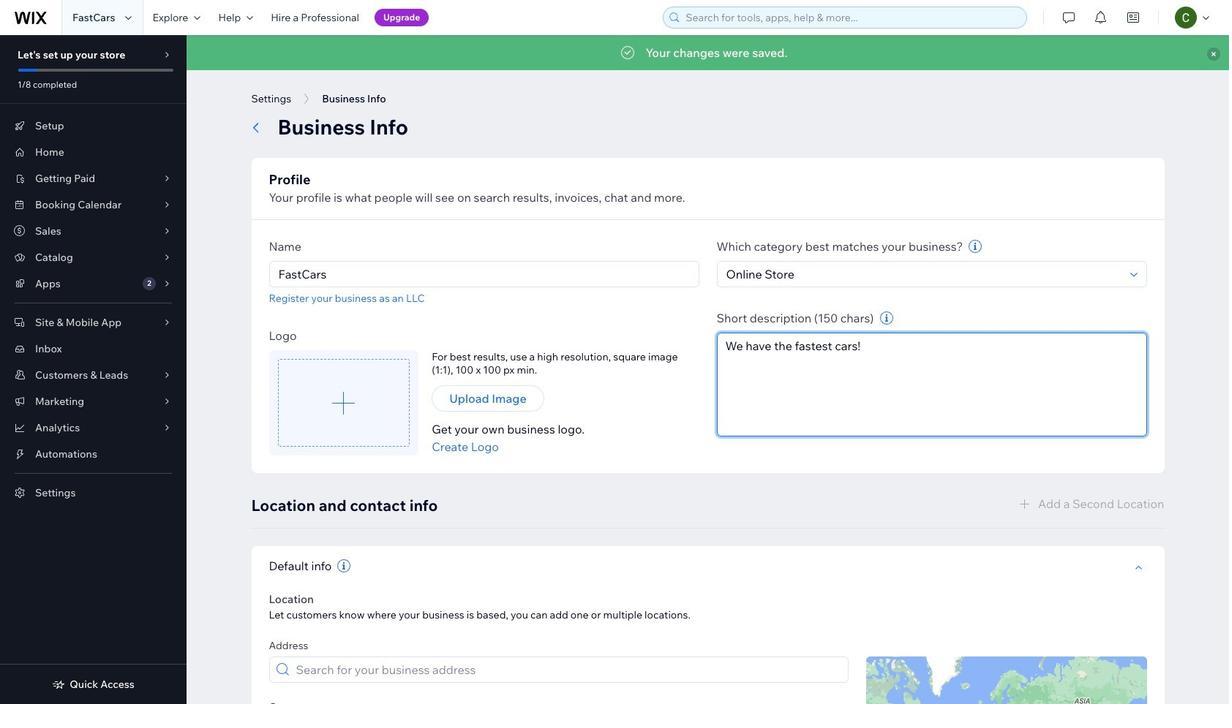 Task type: vqa. For each thing, say whether or not it's contained in the screenshot.
Search for your business address field
yes



Task type: locate. For each thing, give the bounding box(es) containing it.
Search for your business address field
[[292, 658, 844, 683]]

sidebar element
[[0, 35, 187, 705]]

Search for tools, apps, help & more... field
[[682, 7, 1023, 28]]

map region
[[866, 657, 1148, 705]]

Type your business name (e.g., Amy's Shoes) field
[[274, 262, 694, 287]]

Describe your business here. What makes it great? Use short catchy text to tell people what you do or offer. text field
[[717, 333, 1148, 437]]

alert
[[187, 35, 1230, 70], [187, 35, 1230, 70]]



Task type: describe. For each thing, give the bounding box(es) containing it.
Enter your business or website type field
[[722, 262, 1126, 287]]



